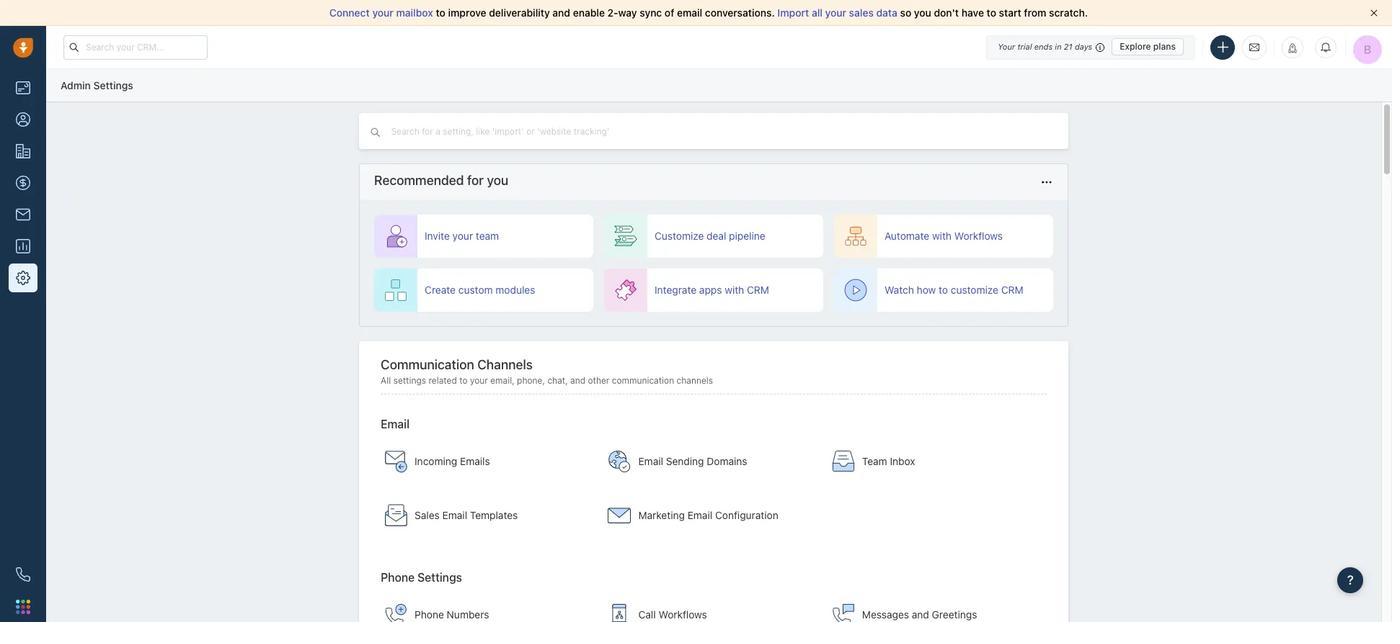 Task type: describe. For each thing, give the bounding box(es) containing it.
invite your team
[[425, 230, 499, 242]]

incoming
[[415, 455, 457, 468]]

Search your CRM... text field
[[63, 35, 208, 59]]

how
[[917, 284, 936, 296]]

communication
[[381, 358, 474, 373]]

messages and greetings
[[862, 609, 977, 621]]

your
[[998, 42, 1015, 51]]

email inside 'link'
[[688, 509, 712, 522]]

automate
[[885, 230, 929, 242]]

call workflows link
[[601, 590, 819, 623]]

import all your sales data link
[[777, 6, 900, 19]]

invite
[[425, 230, 450, 242]]

days
[[1075, 42, 1092, 51]]

your left team
[[452, 230, 473, 242]]

emails
[[460, 455, 490, 468]]

marketing email configuration
[[638, 509, 778, 522]]

settings
[[393, 375, 426, 386]]

custom
[[458, 284, 493, 296]]

admin settings
[[61, 79, 133, 91]]

ends
[[1034, 42, 1053, 51]]

automate with workflows link
[[834, 215, 1053, 258]]

phone settings
[[381, 571, 462, 584]]

settings for phone settings
[[418, 571, 462, 584]]

settings for admin settings
[[93, 79, 133, 91]]

team inbox
[[862, 455, 915, 468]]

start
[[999, 6, 1021, 19]]

connect
[[329, 6, 370, 19]]

auto-forward incoming emails to the crm, create contacts from them image
[[384, 450, 407, 473]]

your right all
[[825, 6, 846, 19]]

configuration
[[715, 509, 778, 522]]

all
[[812, 6, 823, 19]]

connect your mailbox link
[[329, 6, 436, 19]]

sync
[[640, 6, 662, 19]]

your inside communication channels all settings related to your email, phone, chat, and other communication channels
[[470, 375, 488, 386]]

watch
[[885, 284, 914, 296]]

call
[[638, 609, 656, 621]]

email
[[677, 6, 702, 19]]

incoming emails
[[415, 455, 490, 468]]

email sending domains
[[638, 455, 747, 468]]

to inside communication channels all settings related to your email, phone, chat, and other communication channels
[[459, 375, 468, 386]]

2 crm from the left
[[1001, 284, 1023, 296]]

1 vertical spatial workflows
[[659, 609, 707, 621]]

numbers
[[447, 609, 489, 621]]

apps
[[699, 284, 722, 296]]

sales email templates link
[[377, 491, 595, 541]]

deliverability
[[489, 6, 550, 19]]

you
[[914, 6, 931, 19]]

and inside communication channels all settings related to your email, phone, chat, and other communication channels
[[570, 375, 585, 386]]

sending
[[666, 455, 704, 468]]

to left start
[[987, 6, 996, 19]]

modules
[[496, 284, 535, 296]]

import
[[777, 6, 809, 19]]

what's new image
[[1288, 43, 1298, 53]]

buy and manage phone numbers from 90+ countries image
[[384, 604, 407, 623]]

inbox
[[890, 455, 915, 468]]

related
[[429, 375, 457, 386]]

of
[[665, 6, 674, 19]]

to right the how
[[939, 284, 948, 296]]

in
[[1055, 42, 1062, 51]]

sales
[[415, 509, 440, 522]]

phone image
[[16, 568, 30, 583]]

create and share email templates, track their metrics image
[[384, 504, 407, 527]]

don't
[[934, 6, 959, 19]]

phone for phone numbers
[[415, 609, 444, 621]]

incoming emails link
[[377, 437, 595, 487]]

phone,
[[517, 375, 545, 386]]

domains
[[707, 455, 747, 468]]

phone element
[[9, 561, 37, 590]]

to right mailbox
[[436, 6, 445, 19]]

channels
[[477, 358, 533, 373]]

sales email templates
[[415, 509, 518, 522]]

trial
[[1017, 42, 1032, 51]]

sales
[[849, 6, 874, 19]]

data
[[876, 6, 897, 19]]

admin
[[61, 79, 91, 91]]

call workflows
[[638, 609, 707, 621]]



Task type: locate. For each thing, give the bounding box(es) containing it.
with right apps
[[725, 284, 744, 296]]

pipeline
[[729, 230, 765, 242]]

your left mailbox
[[372, 6, 394, 19]]

0 vertical spatial phone
[[381, 571, 415, 584]]

settings up phone numbers
[[418, 571, 462, 584]]

email,
[[490, 375, 515, 386]]

create
[[425, 284, 456, 296]]

and right the "chat,"
[[570, 375, 585, 386]]

1 vertical spatial phone
[[415, 609, 444, 621]]

email right marketing at bottom
[[688, 509, 712, 522]]

1 horizontal spatial workflows
[[954, 230, 1003, 242]]

Search for a setting, like 'import' or 'website tracking' text field
[[390, 125, 664, 139]]

0 horizontal spatial crm
[[747, 284, 769, 296]]

conversations.
[[705, 6, 775, 19]]

connect your mailbox to improve deliverability and enable 2-way sync of email conversations. import all your sales data so you don't have to start from scratch.
[[329, 6, 1088, 19]]

scratch.
[[1049, 6, 1088, 19]]

phone right buy and manage phone numbers from 90+ countries 'icon'
[[415, 609, 444, 621]]

customize
[[951, 284, 998, 296]]

freshworks switcher image
[[16, 600, 30, 615]]

1 vertical spatial and
[[570, 375, 585, 386]]

customize deal pipeline
[[655, 230, 765, 242]]

0 vertical spatial workflows
[[954, 230, 1003, 242]]

1 horizontal spatial crm
[[1001, 284, 1023, 296]]

deal
[[707, 230, 726, 242]]

channels
[[677, 375, 713, 386]]

plans
[[1153, 41, 1176, 52]]

1 horizontal spatial with
[[932, 230, 952, 242]]

send email image
[[1249, 41, 1259, 53]]

verify your domains for better deliverability and less spam image
[[608, 450, 631, 473]]

record automated messages and greetings for every business situation image
[[832, 604, 855, 623]]

settings right the admin
[[93, 79, 133, 91]]

respond faster to emails with a common inbox for your team image
[[832, 450, 855, 473]]

21
[[1064, 42, 1073, 51]]

communication
[[612, 375, 674, 386]]

2 vertical spatial and
[[912, 609, 929, 621]]

enable
[[573, 6, 605, 19]]

team
[[476, 230, 499, 242]]

to
[[436, 6, 445, 19], [987, 6, 996, 19], [939, 284, 948, 296], [459, 375, 468, 386]]

crm right apps
[[747, 284, 769, 296]]

explore plans
[[1120, 41, 1176, 52]]

messages
[[862, 609, 909, 621]]

1 vertical spatial settings
[[418, 571, 462, 584]]

other
[[588, 375, 609, 386]]

phone up buy and manage phone numbers from 90+ countries 'icon'
[[381, 571, 415, 584]]

customize the logo, sender details, and font colors in your marketing emails image
[[608, 504, 631, 527]]

workflows up customize
[[954, 230, 1003, 242]]

with right automate
[[932, 230, 952, 242]]

customize deal pipeline link
[[604, 215, 823, 258]]

0 vertical spatial settings
[[93, 79, 133, 91]]

create custom modules link
[[374, 269, 593, 312]]

email
[[381, 418, 410, 431], [638, 455, 663, 468], [442, 509, 467, 522], [688, 509, 712, 522]]

0 vertical spatial with
[[932, 230, 952, 242]]

integrate apps with crm
[[655, 284, 769, 296]]

email right sales at the left of page
[[442, 509, 467, 522]]

0 horizontal spatial settings
[[93, 79, 133, 91]]

so
[[900, 6, 911, 19]]

0 horizontal spatial workflows
[[659, 609, 707, 621]]

to right related
[[459, 375, 468, 386]]

phone
[[381, 571, 415, 584], [415, 609, 444, 621]]

all
[[381, 375, 391, 386]]

email up auto-forward incoming emails to the crm, create contacts from them icon
[[381, 418, 410, 431]]

your left email,
[[470, 375, 488, 386]]

and inside "link"
[[912, 609, 929, 621]]

mailbox
[[396, 6, 433, 19]]

improve
[[448, 6, 486, 19]]

team
[[862, 455, 887, 468]]

chat,
[[547, 375, 568, 386]]

explore
[[1120, 41, 1151, 52]]

email right the verify your domains for better deliverability and less spam image
[[638, 455, 663, 468]]

and left enable
[[553, 6, 570, 19]]

your trial ends in 21 days
[[998, 42, 1092, 51]]

1 crm from the left
[[747, 284, 769, 296]]

communication channels all settings related to your email, phone, chat, and other communication channels
[[381, 358, 713, 386]]

greetings
[[932, 609, 977, 621]]

templates
[[470, 509, 518, 522]]

phone numbers link
[[377, 590, 595, 623]]

and left greetings on the bottom of the page
[[912, 609, 929, 621]]

set up call queues and messages to connect callers with your team image
[[608, 604, 631, 623]]

with
[[932, 230, 952, 242], [725, 284, 744, 296]]

marketing
[[638, 509, 685, 522]]

workflows right call
[[659, 609, 707, 621]]

marketing email configuration link
[[601, 491, 819, 541]]

0 vertical spatial and
[[553, 6, 570, 19]]

crm right customize
[[1001, 284, 1023, 296]]

workflows
[[954, 230, 1003, 242], [659, 609, 707, 621]]

phone for phone settings
[[381, 571, 415, 584]]

your
[[372, 6, 394, 19], [825, 6, 846, 19], [452, 230, 473, 242], [470, 375, 488, 386]]

2-
[[607, 6, 618, 19]]

have
[[962, 6, 984, 19]]

from
[[1024, 6, 1046, 19]]

phone numbers
[[415, 609, 489, 621]]

automate with workflows
[[885, 230, 1003, 242]]

email sending domains link
[[601, 437, 819, 487]]

team inbox link
[[825, 437, 1042, 487]]

and
[[553, 6, 570, 19], [570, 375, 585, 386], [912, 609, 929, 621]]

0 horizontal spatial with
[[725, 284, 744, 296]]

crm
[[747, 284, 769, 296], [1001, 284, 1023, 296]]

integrate
[[655, 284, 697, 296]]

messages and greetings link
[[825, 590, 1042, 623]]

explore plans link
[[1112, 38, 1184, 56]]

close image
[[1370, 9, 1378, 17]]

create custom modules
[[425, 284, 535, 296]]

1 vertical spatial with
[[725, 284, 744, 296]]

way
[[618, 6, 637, 19]]

watch how to customize crm
[[885, 284, 1023, 296]]

1 horizontal spatial settings
[[418, 571, 462, 584]]



Task type: vqa. For each thing, say whether or not it's contained in the screenshot.
Buy and manage phone numbers from 90+ countries IMAGE
yes



